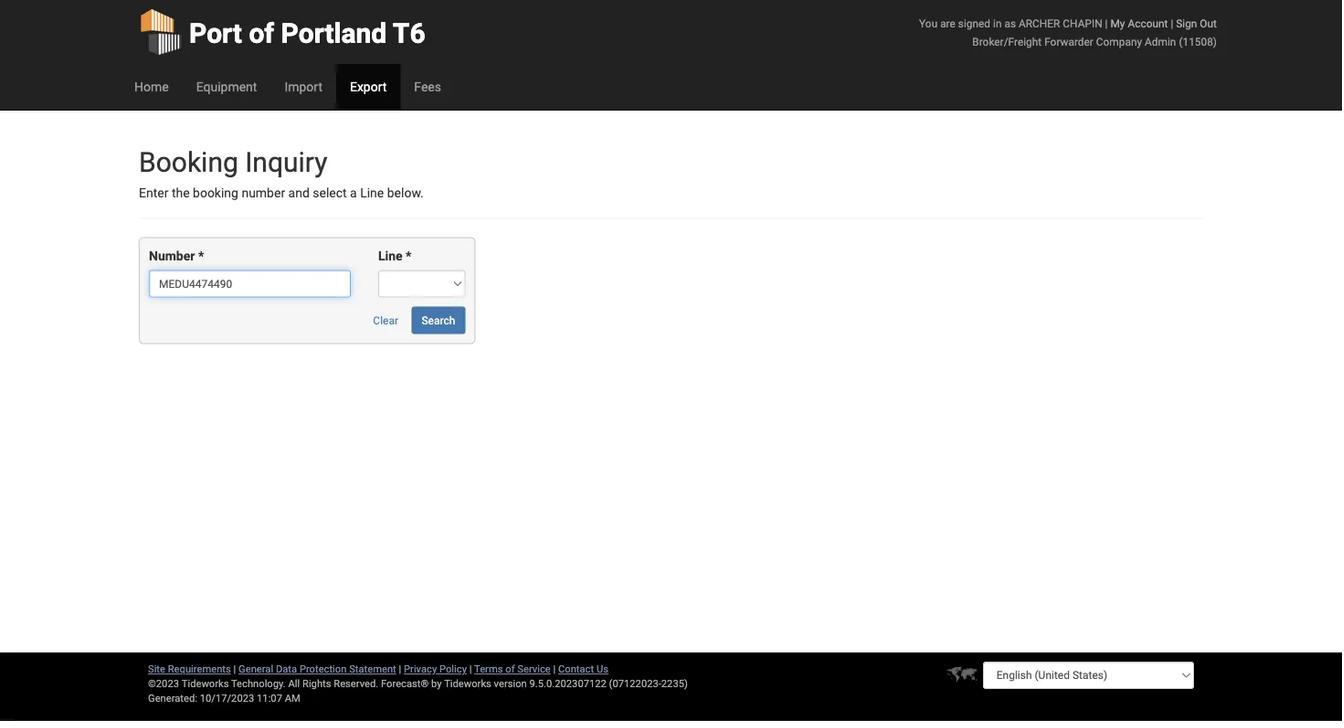 Task type: locate. For each thing, give the bounding box(es) containing it.
line right a
[[360, 186, 384, 201]]

* right number
[[198, 249, 204, 264]]

port of portland t6
[[189, 17, 426, 49]]

search
[[422, 314, 455, 327]]

booking
[[193, 186, 239, 201]]

11:07
[[257, 692, 282, 704]]

0 horizontal spatial *
[[198, 249, 204, 264]]

0 vertical spatial of
[[249, 17, 274, 49]]

port of portland t6 link
[[139, 0, 426, 64]]

account
[[1128, 17, 1169, 30]]

terms
[[474, 663, 503, 675]]

by
[[431, 678, 442, 690]]

| left general
[[234, 663, 236, 675]]

import
[[285, 79, 323, 94]]

import button
[[271, 64, 336, 110]]

*
[[198, 249, 204, 264], [406, 249, 412, 264]]

privacy policy link
[[404, 663, 467, 675]]

of up version
[[506, 663, 515, 675]]

and
[[288, 186, 310, 201]]

| left my
[[1106, 17, 1108, 30]]

home button
[[121, 64, 182, 110]]

requirements
[[168, 663, 231, 675]]

1 horizontal spatial of
[[506, 663, 515, 675]]

terms of service link
[[474, 663, 551, 675]]

©2023 tideworks
[[148, 678, 229, 690]]

1 * from the left
[[198, 249, 204, 264]]

contact us link
[[558, 663, 609, 675]]

(11508)
[[1179, 35, 1218, 48]]

0 horizontal spatial of
[[249, 17, 274, 49]]

portland
[[281, 17, 387, 49]]

2235)
[[662, 678, 688, 690]]

select
[[313, 186, 347, 201]]

you
[[920, 17, 938, 30]]

version
[[494, 678, 527, 690]]

sign
[[1177, 17, 1198, 30]]

line
[[360, 186, 384, 201], [378, 249, 403, 264]]

1 vertical spatial of
[[506, 663, 515, 675]]

number *
[[149, 249, 204, 264]]

a
[[350, 186, 357, 201]]

generated:
[[148, 692, 197, 704]]

below.
[[387, 186, 424, 201]]

2 * from the left
[[406, 249, 412, 264]]

|
[[1106, 17, 1108, 30], [1171, 17, 1174, 30], [234, 663, 236, 675], [399, 663, 402, 675], [470, 663, 472, 675], [553, 663, 556, 675]]

in
[[994, 17, 1002, 30]]

of inside site requirements | general data protection statement | privacy policy | terms of service | contact us ©2023 tideworks technology. all rights reserved. forecast® by tideworks version 9.5.0.202307122 (07122023-2235) generated: 10/17/2023 11:07 am
[[506, 663, 515, 675]]

1 horizontal spatial *
[[406, 249, 412, 264]]

* down 'below.'
[[406, 249, 412, 264]]

policy
[[440, 663, 467, 675]]

| left sign
[[1171, 17, 1174, 30]]

you are signed in as archer chapin | my account | sign out broker/freight forwarder company admin (11508)
[[920, 17, 1218, 48]]

* for line *
[[406, 249, 412, 264]]

equipment button
[[182, 64, 271, 110]]

0 vertical spatial line
[[360, 186, 384, 201]]

sign out link
[[1177, 17, 1218, 30]]

| up tideworks
[[470, 663, 472, 675]]

equipment
[[196, 79, 257, 94]]

service
[[518, 663, 551, 675]]

line up clear button
[[378, 249, 403, 264]]

am
[[285, 692, 301, 704]]

fees
[[414, 79, 441, 94]]

of
[[249, 17, 274, 49], [506, 663, 515, 675]]

tideworks
[[444, 678, 492, 690]]

port
[[189, 17, 242, 49]]

t6
[[393, 17, 426, 49]]

signed
[[959, 17, 991, 30]]

company
[[1097, 35, 1143, 48]]

booking
[[139, 146, 238, 178]]

home
[[134, 79, 169, 94]]

site requirements link
[[148, 663, 231, 675]]

forecast®
[[381, 678, 429, 690]]

| up '9.5.0.202307122'
[[553, 663, 556, 675]]

site requirements | general data protection statement | privacy policy | terms of service | contact us ©2023 tideworks technology. all rights reserved. forecast® by tideworks version 9.5.0.202307122 (07122023-2235) generated: 10/17/2023 11:07 am
[[148, 663, 688, 704]]

site
[[148, 663, 165, 675]]

line inside booking inquiry enter the booking number and select a line below.
[[360, 186, 384, 201]]

of right port
[[249, 17, 274, 49]]

all
[[288, 678, 300, 690]]



Task type: describe. For each thing, give the bounding box(es) containing it.
enter
[[139, 186, 169, 201]]

Number * text field
[[149, 270, 351, 297]]

out
[[1200, 17, 1218, 30]]

forwarder
[[1045, 35, 1094, 48]]

search button
[[412, 307, 466, 334]]

rights
[[303, 678, 331, 690]]

general
[[239, 663, 273, 675]]

fees button
[[401, 64, 455, 110]]

broker/freight
[[973, 35, 1042, 48]]

protection
[[300, 663, 347, 675]]

number
[[242, 186, 285, 201]]

general data protection statement link
[[239, 663, 396, 675]]

contact
[[558, 663, 594, 675]]

data
[[276, 663, 297, 675]]

are
[[941, 17, 956, 30]]

export
[[350, 79, 387, 94]]

export button
[[336, 64, 401, 110]]

inquiry
[[245, 146, 328, 178]]

reserved.
[[334, 678, 379, 690]]

10/17/2023
[[200, 692, 254, 704]]

number
[[149, 249, 195, 264]]

the
[[172, 186, 190, 201]]

privacy
[[404, 663, 437, 675]]

(07122023-
[[609, 678, 662, 690]]

my
[[1111, 17, 1126, 30]]

clear
[[373, 314, 399, 327]]

archer
[[1019, 17, 1061, 30]]

chapin
[[1063, 17, 1103, 30]]

technology.
[[231, 678, 286, 690]]

admin
[[1145, 35, 1177, 48]]

us
[[597, 663, 609, 675]]

as
[[1005, 17, 1016, 30]]

clear button
[[363, 307, 409, 334]]

| up forecast®
[[399, 663, 402, 675]]

booking inquiry enter the booking number and select a line below.
[[139, 146, 424, 201]]

my account link
[[1111, 17, 1169, 30]]

line *
[[378, 249, 412, 264]]

1 vertical spatial line
[[378, 249, 403, 264]]

* for number *
[[198, 249, 204, 264]]

9.5.0.202307122
[[530, 678, 607, 690]]

statement
[[349, 663, 396, 675]]



Task type: vqa. For each thing, say whether or not it's contained in the screenshot.
rightmost of
yes



